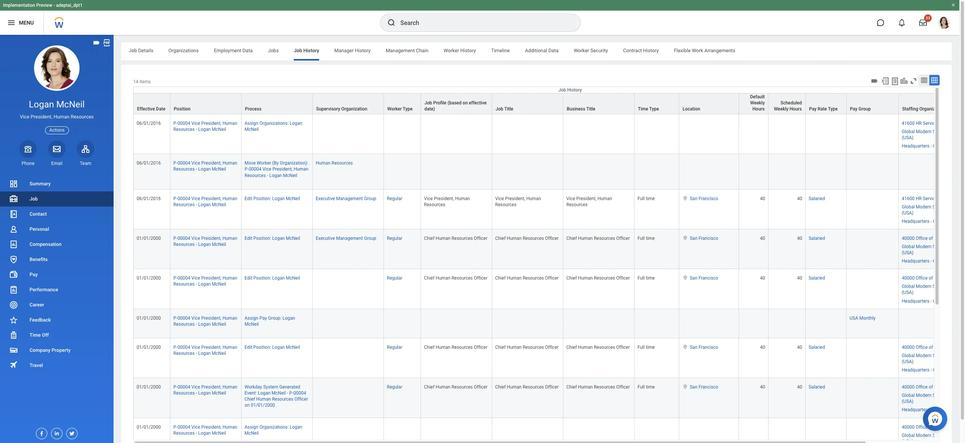 Task type: describe. For each thing, give the bounding box(es) containing it.
worker for worker security
[[574, 48, 590, 53]]

7 modern from the top
[[916, 433, 932, 439]]

additional
[[525, 48, 547, 53]]

team logan mcneil element
[[77, 161, 94, 167]]

move worker (by organization): p-00004 vice president, human resources - logan mcneil link
[[245, 159, 309, 178]]

security
[[591, 48, 608, 53]]

40000 for 4th edit position: logan mcneil link from the top
[[902, 345, 915, 350]]

pay rate type button
[[806, 94, 847, 114]]

logan mcneil
[[29, 99, 85, 110]]

(usa) for 4th edit position: logan mcneil link from the top
[[902, 360, 914, 365]]

summary
[[30, 181, 51, 187]]

p- for third edit position: logan mcneil link
[[173, 276, 178, 281]]

preview
[[36, 3, 52, 8]]

history right contract
[[644, 48, 659, 53]]

history down search workday search box
[[461, 48, 476, 53]]

regular for third edit position: logan mcneil link's regular link
[[387, 276, 403, 281]]

process
[[245, 106, 262, 112]]

9 row from the top
[[133, 379, 966, 418]]

default weekly hours button
[[739, 94, 769, 114]]

company
[[30, 348, 50, 353]]

(by
[[272, 161, 279, 166]]

global modern services, inc. (usa) link for headquarters - corporate link for 'salaried' link related to 4th edit position: logan mcneil link from the top's regular link's san francisco link
[[902, 352, 960, 365]]

property
[[52, 348, 71, 353]]

1 edit position: logan mcneil link from the top
[[245, 195, 300, 201]]

7 global from the top
[[902, 433, 915, 439]]

2 edit position: logan mcneil link from the top
[[245, 234, 300, 241]]

chain
[[416, 48, 429, 53]]

00004 for third edit position: logan mcneil link
[[178, 276, 190, 281]]

email button
[[48, 140, 66, 167]]

inc. for 'salaried' link related to san francisco link related to third edit position: logan mcneil link's regular link
[[952, 284, 960, 290]]

compensation
[[30, 242, 62, 247]]

fullscreen image
[[910, 77, 918, 85]]

p- inside workday system generated event: logan mcneil - p-00004 chief human resources officer on 01/01/2000
[[289, 391, 294, 396]]

p- for assign organizations: logan mcneil link corresponding to 01/01/2000
[[173, 425, 178, 430]]

full for location icon corresponding to regular link associated with "workday system generated event: logan mcneil - p-00004 chief human resources officer on 01/01/2000" link san francisco link
[[638, 385, 645, 390]]

full time for "workday system generated event: logan mcneil - p-00004 chief human resources officer on 01/01/2000" link
[[638, 385, 655, 390]]

san francisco link for regular link associated with "workday system generated event: logan mcneil - p-00004 chief human resources officer on 01/01/2000" link
[[690, 383, 719, 390]]

job title
[[496, 106, 514, 112]]

salaried for 'salaried' link related to 4th edit position: logan mcneil link from the top's regular link's san francisco link
[[809, 345, 826, 350]]

time for location icon for 4th edit position: logan mcneil link from the bottom's regular link san francisco link full time element
[[646, 196, 655, 201]]

7 row from the top
[[133, 309, 966, 339]]

06/01/2016 for move
[[137, 161, 161, 166]]

menu banner
[[0, 0, 960, 35]]

7 global modern services, inc. (usa) from the top
[[902, 433, 960, 444]]

employment data
[[214, 48, 253, 53]]

time off image
[[9, 331, 18, 340]]

4 edit position: logan mcneil link from the top
[[245, 344, 300, 350]]

human inside move worker (by organization): p-00004 vice president, human resources - logan mcneil
[[294, 167, 309, 172]]

global modern services, inc. (usa) for regular link associated with "workday system generated event: logan mcneil - p-00004 chief human resources officer on 01/01/2000" link san francisco link 'salaried' link's headquarters - corporate link
[[902, 393, 960, 405]]

vice inside navigation pane region
[[20, 114, 29, 120]]

(usa) for 4th edit position: logan mcneil link from the bottom
[[902, 211, 914, 216]]

linkedin image
[[52, 429, 60, 437]]

mcneil inside move worker (by organization): p-00004 vice president, human resources - logan mcneil
[[283, 173, 297, 178]]

time for full time element for san francisco link related to third edit position: logan mcneil link's regular link location icon
[[646, 276, 655, 281]]

(based
[[448, 100, 462, 106]]

manager
[[335, 48, 354, 53]]

actions
[[49, 127, 65, 133]]

pay link
[[0, 267, 114, 283]]

on inside workday system generated event: logan mcneil - p-00004 chief human resources officer on 01/01/2000
[[245, 403, 250, 409]]

headquarters - corporate for third edit position: logan mcneil link
[[902, 299, 954, 304]]

assign for 41600 hr services
[[245, 121, 259, 126]]

worker type button
[[384, 94, 421, 114]]

location image for 4th edit position: logan mcneil link from the top's regular link's san francisco link
[[683, 345, 689, 350]]

inc. for 'salaried' link related to san francisco link related to third edit position: logan mcneil link from the bottom of the page's regular link
[[952, 244, 960, 250]]

career image
[[9, 301, 18, 310]]

email logan mcneil element
[[48, 161, 66, 167]]

actions button
[[45, 126, 69, 134]]

career
[[30, 302, 44, 308]]

full for location icon for 4th edit position: logan mcneil link from the bottom's regular link san francisco link
[[638, 196, 645, 201]]

type for worker type
[[403, 106, 413, 112]]

worker history
[[444, 48, 476, 53]]

menu button
[[0, 11, 44, 35]]

type inside popup button
[[828, 106, 838, 112]]

executive management group link for vice
[[316, 195, 376, 201]]

headquarters - corporate link for 'salaried' link related to san francisco link related to third edit position: logan mcneil link's regular link
[[902, 297, 954, 304]]

assign organizations: logan mcneil for 01/01/2000
[[245, 425, 302, 436]]

1 modern from the top
[[916, 129, 932, 135]]

6 row from the top
[[133, 269, 966, 309]]

time type
[[638, 106, 659, 112]]

view team image
[[81, 145, 90, 154]]

default
[[751, 94, 765, 100]]

00004 for assign organizations: logan mcneil link corresponding to 01/01/2000
[[178, 425, 190, 430]]

list containing summary
[[0, 177, 114, 374]]

profile
[[433, 100, 447, 106]]

compensation image
[[9, 240, 18, 249]]

benefits link
[[0, 252, 114, 267]]

inbox large image
[[920, 19, 927, 27]]

headquarters for sixth headquarters - corporate link from the bottom
[[902, 144, 930, 149]]

inc. for 'salaried' link related to 4th edit position: logan mcneil link from the top's regular link's san francisco link
[[952, 353, 960, 359]]

time off link
[[0, 328, 114, 343]]

company property image
[[9, 346, 18, 355]]

usa monthly
[[850, 316, 876, 321]]

tab list containing job details
[[121, 42, 952, 61]]

worker type
[[388, 106, 413, 112]]

0 vertical spatial management
[[386, 48, 415, 53]]

40000 office of chro for regular link associated with "workday system generated event: logan mcneil - p-00004 chief human resources officer on 01/01/2000" link
[[902, 385, 947, 390]]

contract history
[[624, 48, 659, 53]]

00004 for 4th edit position: logan mcneil link from the bottom
[[178, 196, 190, 201]]

work
[[692, 48, 704, 53]]

p-00004 vice president, human resources - logan mcneil for 4th edit position: logan mcneil link from the bottom
[[173, 196, 237, 208]]

scheduled weekly hours button
[[769, 94, 806, 114]]

default weekly hours
[[751, 94, 765, 112]]

edit for 4th edit position: logan mcneil link from the top
[[245, 345, 252, 350]]

p-00004 vice president, human resources - logan mcneil for 4th edit position: logan mcneil link from the top
[[173, 345, 237, 356]]

worker for worker history
[[444, 48, 459, 53]]

p-00004 vice president, human resources - logan mcneil link for 4th edit position: logan mcneil link from the top
[[173, 344, 237, 356]]

process button
[[242, 94, 313, 114]]

- inside menu banner
[[53, 3, 55, 8]]

human inside navigation pane region
[[54, 114, 70, 120]]

4 row from the top
[[133, 190, 966, 230]]

global modern services, inc. (usa) for sixth headquarters - corporate link from the bottom
[[902, 129, 960, 141]]

personal link
[[0, 222, 114, 237]]

tag image
[[871, 77, 879, 85]]

inc. for 4th edit position: logan mcneil link from the bottom's regular link san francisco link 'salaried' link
[[952, 204, 960, 210]]

justify image
[[7, 18, 16, 27]]

travel image
[[9, 361, 18, 370]]

human inside workday system generated event: logan mcneil - p-00004 chief human resources officer on 01/01/2000
[[256, 397, 271, 402]]

00004 inside workday system generated event: logan mcneil - p-00004 chief human resources officer on 01/01/2000
[[294, 391, 306, 396]]

items selected list for sixth row from the top
[[902, 274, 966, 304]]

contact image
[[9, 210, 18, 219]]

vice inside move worker (by organization): p-00004 vice president, human resources - logan mcneil
[[263, 167, 272, 172]]

job profile (based on effective date) button
[[421, 94, 492, 114]]

global modern services, inc. (usa) for headquarters - corporate link for 4th edit position: logan mcneil link from the bottom's regular link san francisco link 'salaried' link
[[902, 204, 960, 216]]

team link
[[77, 140, 94, 167]]

francisco for 4th edit position: logan mcneil link from the bottom's regular link san francisco link
[[699, 196, 719, 201]]

pay for pay group
[[850, 106, 858, 112]]

01/01/2000 for third edit position: logan mcneil link
[[137, 276, 161, 281]]

feedback image
[[9, 316, 18, 325]]

organization
[[342, 106, 367, 112]]

p-00004 vice president, human resources - logan mcneil for 06/01/2016's assign organizations: logan mcneil link
[[173, 121, 237, 132]]

workday
[[245, 385, 262, 390]]

7 inc. from the top
[[952, 433, 960, 439]]

job image
[[9, 195, 18, 204]]

00004 inside move worker (by organization): p-00004 vice president, human resources - logan mcneil
[[249, 167, 262, 172]]

date
[[156, 106, 165, 112]]

7 global modern services, inc. (usa) link from the top
[[902, 432, 960, 444]]

organizations inside tab list
[[169, 48, 199, 53]]

5 40000 office of chro from the top
[[902, 425, 947, 430]]

5 row from the top
[[133, 230, 966, 269]]

workday system generated event: logan mcneil - p-00004 chief human resources officer on 01/01/2000 link
[[245, 383, 308, 409]]

services for assign organizations: logan mcneil
[[923, 121, 941, 126]]

33
[[926, 16, 931, 20]]

41600 hr services for assign organizations: logan mcneil
[[902, 121, 941, 126]]

position: for 4th edit position: logan mcneil link from the top
[[254, 345, 271, 350]]

assign organizations: logan mcneil link for 06/01/2016
[[245, 119, 302, 132]]

3 row from the top
[[133, 154, 966, 190]]

chro for 4th edit position: logan mcneil link from the top's regular link's san francisco link
[[935, 345, 947, 350]]

p-00004 vice president, human resources - logan mcneil link for assign pay group: logan mcneil link on the bottom left of page
[[173, 314, 237, 327]]

timeline
[[491, 48, 510, 53]]

executive management group for chief human resources officer
[[316, 236, 376, 241]]

travel link
[[0, 358, 114, 374]]

of for 40000 office of chro link associated with items selected list for 8th row from the top
[[929, 345, 934, 350]]

of for 40000 office of chro link related to items selected list related to 2nd row from the bottom of the page
[[929, 385, 934, 390]]

supervisory organization button
[[313, 94, 384, 114]]

p-00004 vice president, human resources - logan mcneil for "workday system generated event: logan mcneil - p-00004 chief human resources officer on 01/01/2000" link
[[173, 385, 237, 396]]

1 inc. from the top
[[952, 129, 960, 135]]

pay rate type
[[810, 106, 838, 112]]

table image
[[921, 77, 928, 84]]

p- for 4th edit position: logan mcneil link from the top
[[173, 345, 178, 350]]

time type button
[[635, 94, 679, 114]]

career link
[[0, 298, 114, 313]]

assign pay group: logan mcneil
[[245, 316, 295, 327]]

scheduled weekly hours
[[774, 100, 802, 112]]

time off
[[30, 333, 49, 338]]

arrangements
[[705, 48, 736, 53]]

1 headquarters - corporate link from the top
[[902, 142, 954, 149]]

5 office from the top
[[916, 425, 928, 430]]

contract
[[624, 48, 642, 53]]

items selected list for tenth row from the top of the page
[[902, 423, 966, 444]]

phone
[[22, 161, 34, 166]]

5 chro from the top
[[935, 425, 947, 430]]

resources inside navigation pane region
[[71, 114, 94, 120]]

details
[[138, 48, 153, 53]]

phone image
[[23, 145, 33, 154]]

pay image
[[9, 270, 18, 280]]

regular link for 4th edit position: logan mcneil link from the bottom
[[387, 195, 403, 201]]

office for san francisco link related to third edit position: logan mcneil link's regular link
[[916, 276, 928, 281]]

modern for 4th edit position: logan mcneil link from the bottom's regular link san francisco link 'salaried' link
[[916, 204, 932, 210]]

search image
[[387, 18, 396, 27]]

00004 for 06/01/2016's assign organizations: logan mcneil link
[[178, 121, 190, 126]]

manager history
[[335, 48, 371, 53]]

date)
[[425, 106, 435, 112]]

41600 hr services link for assign organizations: logan mcneil
[[902, 119, 941, 126]]

global modern services, inc. (usa) for 'salaried' link related to san francisco link related to third edit position: logan mcneil link's regular link's headquarters - corporate link
[[902, 284, 960, 296]]

san francisco link for third edit position: logan mcneil link's regular link
[[690, 274, 719, 281]]

40000 office of chro link for items selected list related to 2nd row from the bottom of the page
[[902, 383, 947, 390]]

job inside list
[[30, 196, 38, 202]]

effective date
[[137, 106, 165, 112]]

mcneil inside navigation pane region
[[56, 99, 85, 110]]

logan inside move worker (by organization): p-00004 vice president, human resources - logan mcneil
[[269, 173, 282, 178]]

history left "manager"
[[304, 48, 319, 53]]

effective
[[469, 100, 487, 106]]

p- for 06/01/2016's assign organizations: logan mcneil link
[[173, 121, 178, 126]]

move
[[245, 161, 256, 166]]

job details
[[129, 48, 153, 53]]

headquarters - corporate for third edit position: logan mcneil link from the bottom of the page
[[902, 259, 954, 264]]

president, inside navigation pane region
[[31, 114, 52, 120]]

supervisory organization
[[316, 106, 367, 112]]

14
[[133, 79, 138, 84]]

3 edit position: logan mcneil link from the top
[[245, 274, 300, 281]]

full time element for 4th edit position: logan mcneil link from the top's regular link's san francisco link's location icon
[[638, 344, 655, 350]]

job history button
[[134, 87, 966, 93]]

40000 office of chro for third edit position: logan mcneil link's regular link
[[902, 276, 947, 281]]

headquarters - corporate for 4th edit position: logan mcneil link from the bottom
[[902, 219, 954, 224]]

of for sixth row from the top's items selected list 40000 office of chro link
[[929, 276, 934, 281]]

twitter image
[[67, 429, 75, 437]]

40000 office of chro link for items selected list for 8th row from the top
[[902, 344, 947, 350]]

additional data
[[525, 48, 559, 53]]

global for headquarters - corporate link related to 'salaried' link related to san francisco link related to third edit position: logan mcneil link from the bottom of the page's regular link
[[902, 244, 915, 250]]

rate
[[818, 106, 827, 112]]

generated
[[280, 385, 300, 390]]

group:
[[268, 316, 282, 321]]

salaried link for san francisco link related to third edit position: logan mcneil link's regular link
[[809, 274, 826, 281]]

contact
[[30, 211, 47, 217]]

president, inside move worker (by organization): p-00004 vice president, human resources - logan mcneil
[[273, 167, 293, 172]]

feedback
[[30, 317, 51, 323]]

san francisco link for 4th edit position: logan mcneil link from the bottom's regular link
[[690, 195, 719, 201]]

san for regular link associated with "workday system generated event: logan mcneil - p-00004 chief human resources officer on 01/01/2000" link san francisco link
[[690, 385, 698, 390]]

7 services, from the top
[[933, 433, 951, 439]]

10 row from the top
[[133, 418, 966, 444]]

full time for 4th edit position: logan mcneil link from the bottom
[[638, 196, 655, 201]]

supervisory
[[316, 106, 340, 112]]

staffing
[[903, 106, 919, 112]]

14 items
[[133, 79, 151, 84]]

00004 for move worker (by organization): p-00004 vice president, human resources - logan mcneil link
[[178, 161, 190, 166]]



Task type: locate. For each thing, give the bounding box(es) containing it.
tag image
[[92, 39, 101, 47]]

2 headquarters - corporate link from the top
[[902, 217, 954, 224]]

hours inside default weekly hours
[[753, 106, 765, 112]]

2 inc. from the top
[[952, 204, 960, 210]]

toolbar
[[870, 75, 940, 87]]

time for full time element for location icon corresponding to regular link associated with "workday system generated event: logan mcneil - p-00004 chief human resources officer on 01/01/2000" link san francisco link
[[646, 385, 655, 390]]

type
[[403, 106, 413, 112], [650, 106, 659, 112], [828, 106, 838, 112]]

pay inside 'popup button'
[[850, 106, 858, 112]]

scheduled
[[781, 100, 802, 106]]

2 hr from the top
[[916, 196, 922, 201]]

data for additional data
[[549, 48, 559, 53]]

00004
[[178, 121, 190, 126], [178, 161, 190, 166], [249, 167, 262, 172], [178, 196, 190, 201], [178, 236, 190, 241], [178, 276, 190, 281], [178, 316, 190, 321], [178, 345, 190, 350], [178, 385, 190, 390], [294, 391, 306, 396], [178, 425, 190, 430]]

0 vertical spatial job history
[[294, 48, 319, 53]]

40000 for third edit position: logan mcneil link from the bottom of the page
[[902, 236, 915, 241]]

5 salaried from the top
[[809, 385, 826, 390]]

2 of from the top
[[929, 276, 934, 281]]

0 vertical spatial on
[[463, 100, 468, 106]]

4 headquarters from the top
[[902, 299, 930, 304]]

1 horizontal spatial title
[[587, 106, 596, 112]]

assign down event:
[[245, 425, 259, 430]]

assign organizations: logan mcneil link down process 'popup button'
[[245, 119, 302, 132]]

chro for san francisco link related to third edit position: logan mcneil link's regular link
[[935, 276, 947, 281]]

position
[[174, 106, 191, 112]]

executive for vice
[[316, 196, 335, 201]]

1 corporate from the top
[[934, 144, 954, 149]]

type left location on the top right of the page
[[650, 106, 659, 112]]

data
[[243, 48, 253, 53], [549, 48, 559, 53]]

0 vertical spatial 41600 hr services
[[902, 121, 941, 126]]

global modern services, inc. (usa) link for headquarters - corporate link related to 'salaried' link related to san francisco link related to third edit position: logan mcneil link from the bottom of the page's regular link
[[902, 243, 960, 256]]

1 40000 from the top
[[902, 236, 915, 241]]

1 full from the top
[[638, 196, 645, 201]]

00004 for assign pay group: logan mcneil link on the bottom left of page
[[178, 316, 190, 321]]

p- inside move worker (by organization): p-00004 vice president, human resources - logan mcneil
[[245, 167, 249, 172]]

type left date)
[[403, 106, 413, 112]]

corporate for third edit position: logan mcneil link from the bottom of the page's regular link
[[934, 259, 954, 264]]

implementation
[[3, 3, 35, 8]]

0 horizontal spatial hours
[[753, 106, 765, 112]]

global for headquarters - corporate link for 4th edit position: logan mcneil link from the bottom's regular link san francisco link 'salaried' link
[[902, 204, 915, 210]]

feedback link
[[0, 313, 114, 328]]

1 san francisco from the top
[[690, 196, 719, 201]]

2 vertical spatial management
[[336, 236, 363, 241]]

1 vertical spatial 41600 hr services link
[[902, 195, 941, 201]]

summary image
[[9, 180, 18, 189]]

0 vertical spatial executive management group link
[[316, 195, 376, 201]]

p- for "workday system generated event: logan mcneil - p-00004 chief human resources officer on 01/01/2000" link
[[173, 385, 178, 390]]

francisco for 4th edit position: logan mcneil link from the top's regular link's san francisco link
[[699, 345, 719, 350]]

benefits image
[[9, 255, 18, 264]]

1 vertical spatial organizations
[[920, 106, 948, 112]]

position: for third edit position: logan mcneil link
[[254, 276, 271, 281]]

travel
[[30, 363, 43, 369]]

organization):
[[280, 161, 308, 166]]

close environment banner image
[[952, 3, 956, 7]]

Search Workday  search field
[[401, 14, 565, 31]]

organizations:
[[260, 121, 289, 126], [260, 425, 289, 430]]

row
[[133, 87, 966, 115], [133, 114, 966, 154], [133, 154, 966, 190], [133, 190, 966, 230], [133, 230, 966, 269], [133, 269, 966, 309], [133, 309, 966, 339], [133, 339, 966, 379], [133, 379, 966, 418], [133, 418, 966, 444]]

4 position: from the top
[[254, 345, 271, 350]]

1 horizontal spatial on
[[463, 100, 468, 106]]

title for business title
[[587, 106, 596, 112]]

40000 for "workday system generated event: logan mcneil - p-00004 chief human resources officer on 01/01/2000" link
[[902, 385, 915, 390]]

salaried link for san francisco link related to third edit position: logan mcneil link from the bottom of the page's regular link
[[809, 234, 826, 241]]

1 executive management group link from the top
[[316, 195, 376, 201]]

2 salaried link from the top
[[809, 234, 826, 241]]

2 vertical spatial group
[[364, 236, 376, 241]]

event:
[[245, 391, 257, 396]]

41600 hr services link
[[902, 119, 941, 126], [902, 195, 941, 201]]

1 vertical spatial 06/01/2016
[[137, 161, 161, 166]]

organizations: down workday system generated event: logan mcneil - p-00004 chief human resources officer on 01/01/2000
[[260, 425, 289, 430]]

staffing organizations button
[[899, 94, 966, 114]]

benefits
[[30, 257, 48, 263]]

assign organizations: logan mcneil down process 'popup button'
[[245, 121, 302, 132]]

notifications large image
[[899, 19, 906, 27]]

1 vertical spatial services
[[923, 196, 941, 201]]

profile logan mcneil image
[[939, 17, 951, 30]]

2 edit position: logan mcneil from the top
[[245, 236, 300, 241]]

assign organizations: logan mcneil
[[245, 121, 302, 132], [245, 425, 302, 436]]

hours down default
[[753, 106, 765, 112]]

1 06/01/2016 from the top
[[137, 121, 161, 126]]

1 vertical spatial assign organizations: logan mcneil link
[[245, 423, 302, 436]]

implementation preview -   adeptai_dpt1
[[3, 3, 83, 8]]

navigation pane region
[[0, 35, 114, 444]]

4 p-00004 vice president, human resources - logan mcneil from the top
[[173, 236, 237, 247]]

items selected list for 5th row from the top
[[902, 234, 966, 265]]

usa
[[850, 316, 859, 321]]

row containing default weekly hours
[[133, 87, 966, 115]]

headquarters - corporate
[[902, 144, 954, 149], [902, 219, 954, 224], [902, 259, 954, 264], [902, 299, 954, 304], [902, 368, 954, 373], [902, 408, 954, 413]]

salaried link for 4th edit position: logan mcneil link from the bottom's regular link san francisco link
[[809, 195, 826, 201]]

2 assign organizations: logan mcneil from the top
[[245, 425, 302, 436]]

1 regular from the top
[[387, 196, 403, 201]]

0 vertical spatial 41600
[[902, 121, 915, 126]]

01/01/2000
[[137, 236, 161, 241], [137, 276, 161, 281], [137, 316, 161, 321], [137, 345, 161, 350], [137, 385, 161, 390], [251, 403, 275, 409], [137, 425, 161, 430]]

1 horizontal spatial job history
[[559, 88, 582, 93]]

services
[[923, 121, 941, 126], [923, 196, 941, 201]]

francisco for regular link associated with "workday system generated event: logan mcneil - p-00004 chief human resources officer on 01/01/2000" link san francisco link
[[699, 385, 719, 390]]

4 salaried from the top
[[809, 345, 826, 350]]

export to excel image
[[881, 77, 890, 85]]

edit position: logan mcneil for third edit position: logan mcneil link from the bottom of the page
[[245, 236, 300, 241]]

organizations right staffing
[[920, 106, 948, 112]]

full for san francisco link related to third edit position: logan mcneil link's regular link location icon
[[638, 276, 645, 281]]

worker inside popup button
[[388, 106, 402, 112]]

3 salaried from the top
[[809, 276, 826, 281]]

location image
[[683, 236, 689, 241]]

p-00004 vice president, human resources - logan mcneil link for 4th edit position: logan mcneil link from the bottom
[[173, 195, 237, 208]]

41600 hr services
[[902, 121, 941, 126], [902, 196, 941, 201]]

human resources
[[316, 161, 353, 166]]

mail image
[[52, 145, 61, 154]]

performance
[[30, 287, 58, 293]]

san francisco link for 4th edit position: logan mcneil link from the top's regular link
[[690, 344, 719, 350]]

2 san from the top
[[690, 236, 698, 241]]

expand/collapse chart image
[[900, 77, 909, 85]]

headquarters for 'salaried' link related to san francisco link related to third edit position: logan mcneil link's regular link's headquarters - corporate link
[[902, 299, 930, 304]]

weekly down scheduled
[[774, 106, 789, 112]]

0 horizontal spatial title
[[505, 106, 514, 112]]

pay right pay rate type popup button
[[850, 106, 858, 112]]

5 time from the top
[[646, 385, 655, 390]]

time inside popup button
[[638, 106, 649, 112]]

on down event:
[[245, 403, 250, 409]]

corporate for regular link associated with "workday system generated event: logan mcneil - p-00004 chief human resources officer on 01/01/2000" link
[[934, 408, 954, 413]]

full for location image in the right of the page
[[638, 236, 645, 241]]

1 horizontal spatial type
[[650, 106, 659, 112]]

3 of from the top
[[929, 345, 934, 350]]

list
[[0, 177, 114, 374]]

salaried link for 4th edit position: logan mcneil link from the top's regular link's san francisco link
[[809, 344, 826, 350]]

assign organizations: logan mcneil link down workday system generated event: logan mcneil - p-00004 chief human resources officer on 01/01/2000
[[245, 423, 302, 436]]

tab list
[[121, 42, 952, 61]]

san for san francisco link related to third edit position: logan mcneil link from the bottom of the page's regular link
[[690, 236, 698, 241]]

p-00004 vice president, human resources - logan mcneil for assign organizations: logan mcneil link corresponding to 01/01/2000
[[173, 425, 237, 436]]

salaried for 4th edit position: logan mcneil link from the bottom's regular link san francisco link 'salaried' link
[[809, 196, 826, 201]]

team
[[80, 161, 91, 166]]

salaried link for regular link associated with "workday system generated event: logan mcneil - p-00004 chief human resources officer on 01/01/2000" link san francisco link
[[809, 383, 826, 390]]

expand table image
[[931, 77, 939, 84]]

company property link
[[0, 343, 114, 358]]

0 vertical spatial group
[[859, 106, 871, 112]]

position button
[[170, 94, 241, 114]]

pay left group:
[[260, 316, 267, 321]]

chro for san francisco link related to third edit position: logan mcneil link from the bottom of the page's regular link
[[935, 236, 947, 241]]

5 full time element from the top
[[638, 383, 655, 390]]

global modern services, inc. (usa) for headquarters - corporate link related to 'salaried' link related to san francisco link related to third edit position: logan mcneil link from the bottom of the page's regular link
[[902, 244, 960, 256]]

1 horizontal spatial time
[[638, 106, 649, 112]]

services, for regular link associated with "workday system generated event: logan mcneil - p-00004 chief human resources officer on 01/01/2000" link
[[933, 393, 951, 399]]

3 chro from the top
[[935, 345, 947, 350]]

1 vertical spatial weekly
[[774, 106, 789, 112]]

services, for third edit position: logan mcneil link's regular link
[[933, 284, 951, 290]]

san francisco for 4th edit position: logan mcneil link from the bottom's regular link
[[690, 196, 719, 201]]

3 regular from the top
[[387, 276, 403, 281]]

global modern services, inc. (usa) link
[[902, 128, 960, 141], [902, 203, 960, 216], [902, 243, 960, 256], [902, 283, 960, 296], [902, 352, 960, 365], [902, 392, 960, 405], [902, 432, 960, 444]]

pay inside popup button
[[810, 106, 817, 112]]

job history
[[294, 48, 319, 53], [559, 88, 582, 93]]

full time element for location icon for 4th edit position: logan mcneil link from the bottom's regular link san francisco link
[[638, 195, 655, 201]]

corporate for third edit position: logan mcneil link's regular link
[[934, 299, 954, 304]]

2 row from the top
[[133, 114, 966, 154]]

hr for edit position: logan mcneil
[[916, 196, 922, 201]]

- inside move worker (by organization): p-00004 vice president, human resources - logan mcneil
[[267, 173, 268, 178]]

3 (usa) from the top
[[902, 250, 914, 256]]

assign inside assign pay group: logan mcneil
[[245, 316, 259, 321]]

1 horizontal spatial weekly
[[774, 106, 789, 112]]

4 of from the top
[[929, 385, 934, 390]]

hours
[[753, 106, 765, 112], [790, 106, 802, 112]]

hr
[[916, 121, 922, 126], [916, 196, 922, 201]]

position:
[[254, 196, 271, 201], [254, 236, 271, 241], [254, 276, 271, 281], [254, 345, 271, 350]]

full time
[[638, 196, 655, 201], [638, 236, 655, 241], [638, 276, 655, 281], [638, 345, 655, 350], [638, 385, 655, 390]]

41600 hr services for edit position: logan mcneil
[[902, 196, 941, 201]]

history inside popup button
[[568, 88, 582, 93]]

hours down scheduled
[[790, 106, 802, 112]]

management for chief human resources officer
[[336, 236, 363, 241]]

40000 office of chro
[[902, 236, 947, 241], [902, 276, 947, 281], [902, 345, 947, 350], [902, 385, 947, 390], [902, 425, 947, 430]]

san francisco for regular link associated with "workday system generated event: logan mcneil - p-00004 chief human resources officer on 01/01/2000" link
[[690, 385, 719, 390]]

6 headquarters from the top
[[902, 408, 930, 413]]

compensation link
[[0, 237, 114, 252]]

organizations inside staffing organizations popup button
[[920, 106, 948, 112]]

2 data from the left
[[549, 48, 559, 53]]

6 headquarters - corporate link from the top
[[902, 406, 954, 413]]

40000 office of chro link
[[902, 234, 947, 241], [902, 274, 947, 281], [902, 344, 947, 350], [902, 383, 947, 390], [902, 423, 947, 430]]

group inside 'popup button'
[[859, 106, 871, 112]]

logan inside workday system generated event: logan mcneil - p-00004 chief human resources officer on 01/01/2000
[[258, 391, 271, 396]]

job history up the business
[[559, 88, 582, 93]]

job profile (based on effective date)
[[425, 100, 487, 112]]

pay left rate
[[810, 106, 817, 112]]

0 vertical spatial time
[[638, 106, 649, 112]]

7 items selected list from the top
[[902, 423, 966, 444]]

1 vertical spatial hr
[[916, 196, 922, 201]]

assign organizations: logan mcneil link
[[245, 119, 302, 132], [245, 423, 302, 436]]

time
[[646, 196, 655, 201], [646, 236, 655, 241], [646, 276, 655, 281], [646, 345, 655, 350], [646, 385, 655, 390]]

0 horizontal spatial data
[[243, 48, 253, 53]]

0 horizontal spatial on
[[245, 403, 250, 409]]

1 office from the top
[[916, 236, 928, 241]]

1 location image from the top
[[683, 196, 689, 201]]

on right (based
[[463, 100, 468, 106]]

worker right chain
[[444, 48, 459, 53]]

5 40000 office of chro link from the top
[[902, 423, 947, 430]]

5 corporate from the top
[[934, 368, 954, 373]]

3 san from the top
[[690, 276, 698, 281]]

(usa) for third edit position: logan mcneil link
[[902, 290, 914, 296]]

summary link
[[0, 177, 114, 192]]

facebook image
[[36, 429, 45, 437]]

on inside job profile (based on effective date)
[[463, 100, 468, 106]]

00004 for third edit position: logan mcneil link from the bottom of the page
[[178, 236, 190, 241]]

export to worksheets image
[[891, 77, 900, 86]]

3 full from the top
[[638, 276, 645, 281]]

4 office from the top
[[916, 385, 928, 390]]

francisco for san francisco link related to third edit position: logan mcneil link from the bottom of the page's regular link
[[699, 236, 719, 241]]

0 horizontal spatial organizations
[[169, 48, 199, 53]]

5 global modern services, inc. (usa) from the top
[[902, 353, 960, 365]]

of
[[929, 236, 934, 241], [929, 276, 934, 281], [929, 345, 934, 350], [929, 385, 934, 390], [929, 425, 934, 430]]

job link
[[0, 192, 114, 207]]

6 corporate from the top
[[934, 408, 954, 413]]

workday system generated event: logan mcneil - p-00004 chief human resources officer on 01/01/2000
[[245, 385, 308, 409]]

full time element
[[638, 195, 655, 201], [638, 234, 655, 241], [638, 274, 655, 281], [638, 344, 655, 350], [638, 383, 655, 390]]

1 vertical spatial assign organizations: logan mcneil
[[245, 425, 302, 436]]

4 full time element from the top
[[638, 344, 655, 350]]

3 modern from the top
[[916, 244, 932, 250]]

executive for chief
[[316, 236, 335, 241]]

full time for third edit position: logan mcneil link from the bottom of the page
[[638, 236, 655, 241]]

p-00004 vice president, human resources - logan mcneil for third edit position: logan mcneil link from the bottom of the page
[[173, 236, 237, 247]]

president,
[[31, 114, 52, 120], [201, 121, 221, 126], [201, 161, 221, 166], [273, 167, 293, 172], [201, 196, 221, 201], [434, 196, 454, 201], [505, 196, 525, 201], [577, 196, 597, 201], [201, 236, 221, 241], [201, 276, 221, 281], [201, 316, 221, 321], [201, 345, 221, 350], [201, 385, 221, 390], [201, 425, 221, 430]]

services for edit position: logan mcneil
[[923, 196, 941, 201]]

3 san francisco from the top
[[690, 276, 719, 281]]

0 vertical spatial assign organizations: logan mcneil
[[245, 121, 302, 132]]

history right "manager"
[[355, 48, 371, 53]]

human resources link
[[316, 159, 353, 166]]

3 edit from the top
[[245, 276, 252, 281]]

1 vertical spatial executive
[[316, 236, 335, 241]]

0 horizontal spatial time
[[30, 333, 41, 338]]

6 items selected list from the top
[[902, 383, 966, 413]]

5 headquarters from the top
[[902, 368, 930, 373]]

full
[[638, 196, 645, 201], [638, 236, 645, 241], [638, 276, 645, 281], [638, 345, 645, 350], [638, 385, 645, 390]]

2 (usa) from the top
[[902, 211, 914, 216]]

0 vertical spatial executive
[[316, 196, 335, 201]]

0 vertical spatial 06/01/2016
[[137, 121, 161, 126]]

06/01/2016 for edit
[[137, 196, 161, 201]]

weekly for default
[[751, 100, 765, 106]]

4 40000 office of chro link from the top
[[902, 383, 947, 390]]

location button
[[680, 94, 739, 114]]

2 position: from the top
[[254, 236, 271, 241]]

2 office from the top
[[916, 276, 928, 281]]

pay inside list
[[30, 272, 38, 278]]

p-00004 vice president, human resources - logan mcneil link for assign organizations: logan mcneil link corresponding to 01/01/2000
[[173, 423, 237, 436]]

effective date button
[[134, 94, 170, 114]]

hr for assign organizations: logan mcneil
[[916, 121, 922, 126]]

5 items selected list from the top
[[902, 344, 966, 374]]

p-00004 vice president, human resources - logan mcneil link for move worker (by organization): p-00004 vice president, human resources - logan mcneil link
[[173, 159, 237, 172]]

7 p-00004 vice president, human resources - logan mcneil from the top
[[173, 345, 237, 356]]

management
[[386, 48, 415, 53], [336, 196, 363, 201], [336, 236, 363, 241]]

monthly
[[860, 316, 876, 321]]

4 edit position: logan mcneil from the top
[[245, 345, 300, 350]]

mcneil inside workday system generated event: logan mcneil - p-00004 chief human resources officer on 01/01/2000
[[272, 391, 286, 396]]

assign pay group: logan mcneil link
[[245, 314, 295, 327]]

logan
[[29, 99, 54, 110], [290, 121, 302, 126], [198, 127, 211, 132], [198, 167, 211, 172], [269, 173, 282, 178], [272, 196, 285, 201], [198, 202, 211, 208], [272, 236, 285, 241], [198, 242, 211, 247], [272, 276, 285, 281], [198, 282, 211, 287], [283, 316, 295, 321], [198, 322, 211, 327], [272, 345, 285, 350], [198, 351, 211, 356], [198, 391, 211, 396], [258, 391, 271, 396], [290, 425, 302, 430], [198, 431, 211, 436]]

vice president, human resources inside navigation pane region
[[20, 114, 94, 120]]

0 vertical spatial 41600 hr services link
[[902, 119, 941, 126]]

assign left group:
[[245, 316, 259, 321]]

1 headquarters from the top
[[902, 144, 930, 149]]

worker
[[444, 48, 459, 53], [574, 48, 590, 53], [388, 106, 402, 112], [257, 161, 271, 166]]

logan inside assign pay group: logan mcneil
[[283, 316, 295, 321]]

services,
[[933, 129, 951, 135], [933, 204, 951, 210], [933, 244, 951, 250], [933, 284, 951, 290], [933, 353, 951, 359], [933, 393, 951, 399], [933, 433, 951, 439]]

items selected list
[[902, 119, 966, 149], [902, 195, 966, 225], [902, 234, 966, 265], [902, 274, 966, 304], [902, 344, 966, 374], [902, 383, 966, 413], [902, 423, 966, 444]]

2 organizations: from the top
[[260, 425, 289, 430]]

1 salaried from the top
[[809, 196, 826, 201]]

2 type from the left
[[650, 106, 659, 112]]

headquarters - corporate link for regular link associated with "workday system generated event: logan mcneil - p-00004 chief human resources officer on 01/01/2000" link san francisco link 'salaried' link
[[902, 406, 954, 413]]

regular link for third edit position: logan mcneil link from the bottom of the page
[[387, 234, 403, 241]]

4 headquarters - corporate from the top
[[902, 299, 954, 304]]

headquarters - corporate link for 'salaried' link related to 4th edit position: logan mcneil link from the top's regular link's san francisco link
[[902, 366, 954, 373]]

2 executive management group from the top
[[316, 236, 376, 241]]

headquarters - corporate link for 'salaried' link related to san francisco link related to third edit position: logan mcneil link from the bottom of the page's regular link
[[902, 257, 954, 264]]

company property
[[30, 348, 71, 353]]

4 full from the top
[[638, 345, 645, 350]]

personal image
[[9, 225, 18, 234]]

3 services, from the top
[[933, 244, 951, 250]]

0 vertical spatial assign organizations: logan mcneil link
[[245, 119, 302, 132]]

2 41600 from the top
[[902, 196, 915, 201]]

3 headquarters - corporate from the top
[[902, 259, 954, 264]]

2 horizontal spatial type
[[828, 106, 838, 112]]

items
[[140, 79, 151, 84]]

0 horizontal spatial job history
[[294, 48, 319, 53]]

organizations
[[169, 48, 199, 53], [920, 106, 948, 112]]

1 40000 office of chro link from the top
[[902, 234, 947, 241]]

weekly inside scheduled weekly hours
[[774, 106, 789, 112]]

francisco
[[699, 196, 719, 201], [699, 236, 719, 241], [699, 276, 719, 281], [699, 345, 719, 350], [699, 385, 719, 390]]

1 vertical spatial group
[[364, 196, 376, 201]]

4 inc. from the top
[[952, 284, 960, 290]]

type for time type
[[650, 106, 659, 112]]

mcneil inside assign pay group: logan mcneil
[[245, 322, 259, 327]]

8 row from the top
[[133, 339, 966, 379]]

position: for third edit position: logan mcneil link from the bottom of the page
[[254, 236, 271, 241]]

(usa) for third edit position: logan mcneil link from the bottom of the page
[[902, 250, 914, 256]]

san francisco link
[[690, 195, 719, 201], [690, 234, 719, 241], [690, 274, 719, 281], [690, 344, 719, 350], [690, 383, 719, 390]]

0 vertical spatial weekly
[[751, 100, 765, 106]]

6 p-00004 vice president, human resources - logan mcneil link from the top
[[173, 314, 237, 327]]

regular for 4th edit position: logan mcneil link from the bottom's regular link
[[387, 196, 403, 201]]

4 modern from the top
[[916, 284, 932, 290]]

2 edit from the top
[[245, 236, 252, 241]]

resources inside workday system generated event: logan mcneil - p-00004 chief human resources officer on 01/01/2000
[[272, 397, 294, 402]]

cell
[[313, 114, 384, 154], [384, 114, 421, 154], [421, 114, 492, 154], [492, 114, 564, 154], [564, 114, 635, 154], [635, 114, 680, 154], [680, 114, 739, 154], [739, 114, 769, 154], [769, 114, 806, 154], [806, 114, 847, 154], [847, 114, 899, 154], [384, 154, 421, 190], [421, 154, 492, 190], [492, 154, 564, 190], [564, 154, 635, 190], [635, 154, 680, 190], [680, 154, 739, 190], [739, 154, 769, 190], [769, 154, 806, 190], [806, 154, 847, 190], [847, 154, 899, 190], [899, 154, 966, 190], [847, 190, 899, 230], [847, 230, 899, 269], [313, 269, 384, 309], [847, 269, 899, 309], [313, 309, 384, 339], [384, 309, 421, 339], [421, 309, 492, 339], [492, 309, 564, 339], [564, 309, 635, 339], [635, 309, 680, 339], [680, 309, 739, 339], [739, 309, 769, 339], [769, 309, 806, 339], [806, 309, 847, 339], [899, 309, 966, 339], [313, 339, 384, 379], [847, 339, 899, 379], [313, 379, 384, 418], [847, 379, 899, 418], [313, 418, 384, 444], [384, 418, 421, 444], [421, 418, 492, 444], [492, 418, 564, 444], [564, 418, 635, 444], [635, 418, 680, 444], [680, 418, 739, 444], [739, 418, 769, 444], [769, 418, 806, 444], [806, 418, 847, 444], [847, 418, 899, 444]]

pay down benefits
[[30, 272, 38, 278]]

1 of from the top
[[929, 236, 934, 241]]

global modern services, inc. (usa) link for sixth headquarters - corporate link from the bottom
[[902, 128, 960, 141]]

2 vertical spatial 06/01/2016
[[137, 196, 161, 201]]

40000 for assign organizations: logan mcneil link corresponding to 01/01/2000
[[902, 425, 915, 430]]

business
[[567, 106, 586, 112]]

1 horizontal spatial organizations
[[920, 106, 948, 112]]

job inside job profile (based on effective date)
[[425, 100, 432, 106]]

performance image
[[9, 286, 18, 295]]

organizations: for 06/01/2016
[[260, 121, 289, 126]]

3 location image from the top
[[683, 345, 689, 350]]

4 francisco from the top
[[699, 345, 719, 350]]

edit position: logan mcneil for 4th edit position: logan mcneil link from the bottom
[[245, 196, 300, 201]]

0 vertical spatial organizations:
[[260, 121, 289, 126]]

pay inside assign pay group: logan mcneil
[[260, 316, 267, 321]]

1 horizontal spatial hours
[[790, 106, 802, 112]]

location
[[683, 106, 701, 112]]

weekly
[[751, 100, 765, 106], [774, 106, 789, 112]]

1 p-00004 vice president, human resources - logan mcneil link from the top
[[173, 119, 237, 132]]

weekly down default
[[751, 100, 765, 106]]

employment
[[214, 48, 241, 53]]

time
[[638, 106, 649, 112], [30, 333, 41, 338]]

logan inside navigation pane region
[[29, 99, 54, 110]]

email
[[51, 161, 62, 166]]

chief
[[424, 236, 435, 241], [495, 236, 506, 241], [567, 236, 577, 241], [424, 276, 435, 281], [495, 276, 506, 281], [567, 276, 577, 281], [424, 345, 435, 350], [495, 345, 506, 350], [567, 345, 577, 350], [424, 385, 435, 390], [495, 385, 506, 390], [567, 385, 577, 390], [245, 397, 255, 402]]

worker left security
[[574, 48, 590, 53]]

- inside workday system generated event: logan mcneil - p-00004 chief human resources officer on 01/01/2000
[[287, 391, 288, 396]]

jobs
[[268, 48, 279, 53]]

1 vertical spatial executive management group
[[316, 236, 376, 241]]

3 40000 office of chro from the top
[[902, 345, 947, 350]]

1 horizontal spatial data
[[549, 48, 559, 53]]

0 vertical spatial organizations
[[169, 48, 199, 53]]

1 vertical spatial job history
[[559, 88, 582, 93]]

executive management group link for chief
[[316, 234, 376, 241]]

usa monthly link
[[850, 314, 876, 321]]

1 services, from the top
[[933, 129, 951, 135]]

organizations right details
[[169, 48, 199, 53]]

location image
[[683, 196, 689, 201], [683, 276, 689, 281], [683, 345, 689, 350], [683, 385, 689, 390]]

1 vertical spatial assign
[[245, 316, 259, 321]]

3 assign from the top
[[245, 425, 259, 430]]

8 p-00004 vice president, human resources - logan mcneil from the top
[[173, 385, 237, 396]]

inc.
[[952, 129, 960, 135], [952, 204, 960, 210], [952, 244, 960, 250], [952, 284, 960, 290], [952, 353, 960, 359], [952, 393, 960, 399], [952, 433, 960, 439]]

salaried for 'salaried' link related to san francisco link related to third edit position: logan mcneil link's regular link
[[809, 276, 826, 281]]

flexible
[[674, 48, 691, 53]]

3 francisco from the top
[[699, 276, 719, 281]]

1 edit position: logan mcneil from the top
[[245, 196, 300, 201]]

1 vertical spatial 41600
[[902, 196, 915, 201]]

2 regular link from the top
[[387, 234, 403, 241]]

40000
[[902, 236, 915, 241], [902, 276, 915, 281], [902, 345, 915, 350], [902, 385, 915, 390], [902, 425, 915, 430]]

1 vertical spatial executive management group link
[[316, 234, 376, 241]]

job history right jobs
[[294, 48, 319, 53]]

2 vertical spatial assign
[[245, 425, 259, 430]]

adeptai_dpt1
[[56, 3, 83, 8]]

worker left date)
[[388, 106, 402, 112]]

officer
[[474, 236, 488, 241], [545, 236, 559, 241], [617, 236, 630, 241], [474, 276, 488, 281], [545, 276, 559, 281], [617, 276, 630, 281], [474, 345, 488, 350], [545, 345, 559, 350], [617, 345, 630, 350], [474, 385, 488, 390], [545, 385, 559, 390], [617, 385, 630, 390], [295, 397, 308, 402]]

history up the business
[[568, 88, 582, 93]]

1 vertical spatial time
[[30, 333, 41, 338]]

40000 office of chro link for sixth row from the top's items selected list
[[902, 274, 947, 281]]

time inside list
[[30, 333, 41, 338]]

p-00004 vice president, human resources - logan mcneil
[[173, 121, 237, 132], [173, 161, 237, 172], [173, 196, 237, 208], [173, 236, 237, 247], [173, 276, 237, 287], [173, 316, 237, 327], [173, 345, 237, 356], [173, 385, 237, 396], [173, 425, 237, 436]]

0 horizontal spatial type
[[403, 106, 413, 112]]

performance link
[[0, 283, 114, 298]]

regular link for 4th edit position: logan mcneil link from the top
[[387, 344, 403, 350]]

01/01/2000 for "workday system generated event: logan mcneil - p-00004 chief human resources officer on 01/01/2000" link
[[137, 385, 161, 390]]

1 vertical spatial 41600 hr services
[[902, 196, 941, 201]]

type right rate
[[828, 106, 838, 112]]

headquarters - corporate for 4th edit position: logan mcneil link from the top
[[902, 368, 954, 373]]

01/01/2000 inside workday system generated event: logan mcneil - p-00004 chief human resources officer on 01/01/2000
[[251, 403, 275, 409]]

hours inside scheduled weekly hours
[[790, 106, 802, 112]]

inc. for regular link associated with "workday system generated event: logan mcneil - p-00004 chief human resources officer on 01/01/2000" link san francisco link 'salaried' link
[[952, 393, 960, 399]]

6 (usa) from the top
[[902, 399, 914, 405]]

3 40000 from the top
[[902, 345, 915, 350]]

worker left "(by"
[[257, 161, 271, 166]]

4 corporate from the top
[[934, 299, 954, 304]]

management chain
[[386, 48, 429, 53]]

3 inc. from the top
[[952, 244, 960, 250]]

2 location image from the top
[[683, 276, 689, 281]]

weekly inside default weekly hours
[[751, 100, 765, 106]]

1 vertical spatial on
[[245, 403, 250, 409]]

data right additional
[[549, 48, 559, 53]]

phone logan mcneil element
[[19, 161, 37, 167]]

4 p-00004 vice president, human resources - logan mcneil link from the top
[[173, 234, 237, 247]]

global for sixth headquarters - corporate link from the bottom
[[902, 129, 915, 135]]

phone button
[[19, 140, 37, 167]]

executive
[[316, 196, 335, 201], [316, 236, 335, 241]]

4 chro from the top
[[935, 385, 947, 390]]

global modern services, inc. (usa) link for headquarters - corporate link for 4th edit position: logan mcneil link from the bottom's regular link san francisco link 'salaried' link
[[902, 203, 960, 216]]

0 vertical spatial executive management group
[[316, 196, 376, 201]]

vice
[[20, 114, 29, 120], [192, 121, 200, 126], [192, 161, 200, 166], [263, 167, 272, 172], [192, 196, 200, 201], [424, 196, 433, 201], [495, 196, 504, 201], [567, 196, 575, 201], [192, 236, 200, 241], [192, 276, 200, 281], [192, 316, 200, 321], [192, 345, 200, 350], [192, 385, 200, 390], [192, 425, 200, 430]]

modern
[[916, 129, 932, 135], [916, 204, 932, 210], [916, 244, 932, 250], [916, 284, 932, 290], [916, 353, 932, 359], [916, 393, 932, 399], [916, 433, 932, 439]]

global modern services, inc. (usa) for headquarters - corporate link for 'salaried' link related to 4th edit position: logan mcneil link from the top's regular link's san francisco link
[[902, 353, 960, 365]]

office for regular link associated with "workday system generated event: logan mcneil - p-00004 chief human resources officer on 01/01/2000" link san francisco link
[[916, 385, 928, 390]]

location image for san francisco link related to third edit position: logan mcneil link's regular link
[[683, 276, 689, 281]]

6 inc. from the top
[[952, 393, 960, 399]]

p- for 4th edit position: logan mcneil link from the bottom
[[173, 196, 178, 201]]

officer inside workday system generated event: logan mcneil - p-00004 chief human resources officer on 01/01/2000
[[295, 397, 308, 402]]

0 vertical spatial hr
[[916, 121, 922, 126]]

6 global modern services, inc. (usa) from the top
[[902, 393, 960, 405]]

assign organizations: logan mcneil down workday system generated event: logan mcneil - p-00004 chief human resources officer on 01/01/2000
[[245, 425, 302, 436]]

1 chro from the top
[[935, 236, 947, 241]]

1 vertical spatial management
[[336, 196, 363, 201]]

chief inside workday system generated event: logan mcneil - p-00004 chief human resources officer on 01/01/2000
[[245, 397, 255, 402]]

40000 office of chro for 4th edit position: logan mcneil link from the top's regular link
[[902, 345, 947, 350]]

resources inside move worker (by organization): p-00004 vice president, human resources - logan mcneil
[[245, 173, 266, 178]]

view printable version (pdf) image
[[103, 39, 111, 47]]

data right employment
[[243, 48, 253, 53]]

worker inside move worker (by organization): p-00004 vice president, human resources - logan mcneil
[[257, 161, 271, 166]]

assign down process
[[245, 121, 259, 126]]

2 full time from the top
[[638, 236, 655, 241]]

00004 for "workday system generated event: logan mcneil - p-00004 chief human resources officer on 01/01/2000" link
[[178, 385, 190, 390]]

0 vertical spatial services
[[923, 121, 941, 126]]

0 vertical spatial assign
[[245, 121, 259, 126]]

1 vertical spatial organizations:
[[260, 425, 289, 430]]

1 san francisco link from the top
[[690, 195, 719, 201]]

executive management group for vice president, human resources
[[316, 196, 376, 201]]

5 modern from the top
[[916, 353, 932, 359]]

0 horizontal spatial weekly
[[751, 100, 765, 106]]

1 regular link from the top
[[387, 195, 403, 201]]

job history inside job history popup button
[[559, 88, 582, 93]]

(usa) for assign organizations: logan mcneil link corresponding to 01/01/2000
[[902, 439, 914, 444]]

hours for scheduled weekly hours
[[790, 106, 802, 112]]

organizations: down process 'popup button'
[[260, 121, 289, 126]]



Task type: vqa. For each thing, say whether or not it's contained in the screenshot.
3rd "HEADQUARTERS"
yes



